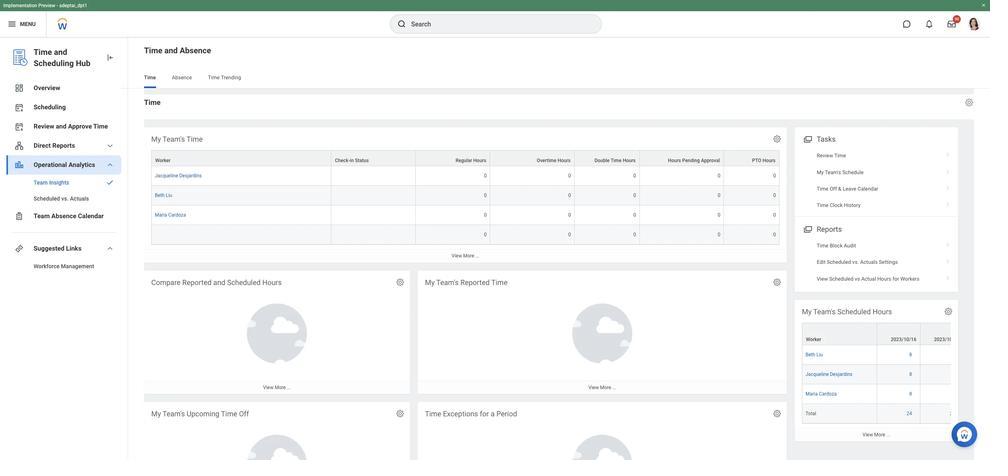 Task type: describe. For each thing, give the bounding box(es) containing it.
hours pending approval button
[[640, 151, 724, 166]]

configure my team's upcoming time off image
[[396, 409, 405, 418]]

list for tasks
[[795, 147, 959, 214]]

chevron down small image for reports
[[105, 141, 115, 151]]

time block audit link
[[795, 237, 959, 254]]

period
[[497, 410, 517, 418]]

my team's scheduled hours element
[[795, 300, 991, 441]]

my team's schedule
[[817, 169, 864, 175]]

jacqueline for check-in status popup button
[[155, 173, 178, 179]]

actual
[[862, 276, 877, 282]]

view for my team's scheduled hours
[[863, 432, 874, 438]]

worker button inside my team's time element
[[152, 151, 331, 166]]

tasks
[[817, 135, 836, 143]]

8 for desjardins
[[910, 372, 913, 377]]

configure time exceptions for a period image
[[773, 409, 782, 418]]

overtime hours button
[[491, 151, 575, 166]]

1 vertical spatial beth liu link
[[806, 350, 823, 358]]

off inside time off & leave calendar link
[[830, 186, 837, 192]]

preview
[[38, 3, 55, 8]]

pending
[[683, 158, 700, 163]]

&
[[839, 186, 842, 192]]

time and absence
[[144, 46, 211, 55]]

worker inside my team's time element
[[155, 158, 171, 163]]

scheduled vs. actuals
[[34, 195, 89, 202]]

exceptions
[[443, 410, 478, 418]]

my for my team's scheduled hours
[[802, 308, 812, 316]]

desjardins for jacqueline desjardins link associated with beth liu's 8 button
[[831, 372, 853, 377]]

overtime hours
[[537, 158, 571, 163]]

and for scheduling
[[54, 47, 67, 57]]

my for my team's reported time
[[425, 278, 435, 287]]

overtime
[[537, 158, 557, 163]]

compare
[[151, 278, 181, 287]]

clock
[[830, 202, 843, 208]]

30 button
[[943, 15, 961, 33]]

2023/10/17 image for desjardins
[[924, 371, 961, 378]]

cardoza for scheduled
[[819, 391, 837, 397]]

transformation import image
[[105, 53, 115, 62]]

scheduling link
[[6, 98, 121, 117]]

my team's scheduled hours
[[802, 308, 893, 316]]

scheduling inside scheduling link
[[34, 103, 66, 111]]

vs. inside edit scheduled vs. actuals settings link
[[853, 259, 859, 265]]

liu for bottom beth liu link
[[817, 352, 823, 358]]

settings
[[880, 259, 899, 265]]

my team's time element
[[144, 127, 787, 262]]

maria cardoza link for time
[[155, 211, 186, 218]]

leave
[[843, 186, 857, 192]]

view scheduled vs actual hours for workers
[[817, 276, 920, 282]]

24 button
[[907, 410, 914, 417]]

view more ... link for compare reported and scheduled hours
[[144, 381, 410, 394]]

worker column header
[[802, 323, 878, 346]]

0 vertical spatial absence
[[180, 46, 211, 55]]

row containing total
[[802, 404, 991, 424]]

audit
[[844, 243, 857, 249]]

0 horizontal spatial beth liu link
[[155, 191, 172, 198]]

block
[[830, 243, 843, 249]]

24
[[907, 411, 913, 417]]

total element
[[806, 409, 817, 417]]

maria for my team's scheduled hours
[[806, 391, 818, 397]]

time block audit
[[817, 243, 857, 249]]

tab list containing time
[[136, 69, 983, 88]]

operational analytics element
[[6, 175, 121, 207]]

beth liu for bottom beth liu link
[[806, 352, 823, 358]]

jacqueline desjardins for check-in status popup button
[[155, 173, 202, 179]]

more for compare reported and scheduled hours
[[275, 385, 286, 390]]

notifications large image
[[926, 20, 934, 28]]

liu for the left beth liu link
[[166, 193, 172, 198]]

my team's upcoming time off
[[151, 410, 249, 418]]

view inside view scheduled vs actual hours for workers link
[[817, 276, 829, 282]]

my for my team's upcoming time off
[[151, 410, 161, 418]]

2023/10/17 button
[[921, 323, 964, 345]]

approve
[[68, 123, 92, 130]]

view more ... for my team's scheduled hours
[[863, 432, 891, 438]]

double time hours
[[595, 158, 636, 163]]

team for team absence calendar
[[34, 212, 50, 220]]

jacqueline desjardins link for beth liu's 8 button
[[806, 370, 853, 377]]

chevron down small image for links
[[105, 244, 115, 253]]

chevron right image for time block audit
[[943, 240, 954, 248]]

my team's schedule link
[[795, 164, 959, 181]]

compare reported and scheduled hours
[[151, 278, 282, 287]]

regular hours button
[[416, 151, 490, 166]]

chevron right image for time clock history
[[943, 200, 954, 208]]

pto
[[753, 158, 762, 163]]

absence inside team absence calendar link
[[51, 212, 76, 220]]

direct reports
[[34, 142, 75, 149]]

pto hours button
[[724, 151, 780, 166]]

overview link
[[6, 78, 121, 98]]

configure my team's scheduled hours image
[[945, 307, 953, 316]]

my team's reported time element
[[418, 271, 787, 394]]

reported inside compare reported and scheduled hours element
[[182, 278, 212, 287]]

0 horizontal spatial for
[[480, 410, 489, 418]]

more for my team's time
[[463, 253, 475, 259]]

actuals inside 'link'
[[70, 195, 89, 202]]

scheduled vs. actuals link
[[6, 191, 121, 207]]

double
[[595, 158, 610, 163]]

inbox large image
[[948, 20, 956, 28]]

Search Workday  search field
[[411, 15, 585, 33]]

review and approve time
[[34, 123, 108, 130]]

a
[[491, 410, 495, 418]]

regular
[[456, 158, 472, 163]]

time inside popup button
[[611, 158, 622, 163]]

2023/10/17
[[935, 337, 960, 342]]

time exceptions for a period
[[425, 410, 517, 418]]

time inside "time and scheduling hub"
[[34, 47, 52, 57]]

analytics
[[69, 161, 95, 169]]

beth inside my team's scheduled hours element
[[806, 352, 816, 358]]

beth inside my team's time element
[[155, 193, 165, 198]]

edit scheduled vs. actuals settings
[[817, 259, 899, 265]]

view scheduled vs actual hours for workers link
[[795, 271, 959, 287]]

chart image
[[14, 160, 24, 170]]

total
[[806, 411, 817, 417]]

team insights
[[34, 179, 69, 186]]

my team's reported time
[[425, 278, 508, 287]]

view for compare reported and scheduled hours
[[263, 385, 274, 390]]

check-
[[335, 158, 350, 163]]

30
[[955, 17, 960, 21]]

more for my team's reported time
[[600, 385, 611, 390]]

approval
[[701, 158, 720, 163]]

configure my team's reported time image
[[773, 278, 782, 287]]

operational
[[34, 161, 67, 169]]

team absence calendar link
[[6, 207, 121, 226]]

view for my team's time
[[452, 253, 462, 259]]

navigation pane region
[[0, 37, 128, 460]]

chevron right image for view scheduled vs actual hours for workers
[[943, 273, 954, 281]]

management
[[61, 263, 94, 269]]

suggested links
[[34, 245, 82, 252]]

adeptai_dpt1
[[59, 3, 87, 8]]

view for my team's reported time
[[589, 385, 599, 390]]

maria cardoza for scheduled
[[806, 391, 837, 397]]

task timeoff image
[[14, 211, 24, 221]]

compare reported and scheduled hours element
[[144, 271, 410, 394]]

check-in status button
[[332, 151, 415, 166]]

list for reports
[[795, 237, 959, 287]]

operational analytics button
[[6, 155, 121, 175]]

2023/10/16 button
[[878, 323, 921, 345]]

check image
[[105, 179, 115, 187]]

review time link
[[795, 147, 959, 164]]

overview
[[34, 84, 60, 92]]

calendar user solid image for review and approve time
[[14, 122, 24, 131]]

and for approve
[[56, 123, 66, 130]]

more for my team's scheduled hours
[[875, 432, 886, 438]]

2023/10/16 column header
[[878, 323, 921, 346]]

time trending
[[208, 74, 241, 80]]

implementation
[[3, 3, 37, 8]]

implementation preview -   adeptai_dpt1
[[3, 3, 87, 8]]

insights
[[49, 179, 69, 186]]

menu group image for reports
[[802, 223, 813, 234]]

hours pending approval
[[668, 158, 720, 163]]

pto hours
[[753, 158, 776, 163]]

time off & leave calendar
[[817, 186, 879, 192]]

and for absence
[[164, 46, 178, 55]]

view more ... link for my team's reported time
[[418, 381, 787, 394]]

configure compare reported and scheduled hours image
[[396, 278, 405, 287]]



Task type: locate. For each thing, give the bounding box(es) containing it.
3 chevron right image from the top
[[943, 183, 954, 191]]

vs
[[855, 276, 861, 282]]

cardoza for time
[[168, 212, 186, 218]]

1 vertical spatial cardoza
[[819, 391, 837, 397]]

view more ... inside compare reported and scheduled hours element
[[263, 385, 291, 390]]

schedule
[[843, 169, 864, 175]]

time clock history link
[[795, 197, 959, 214]]

suggested
[[34, 245, 64, 252]]

jacqueline
[[155, 173, 178, 179], [806, 372, 829, 377]]

workforce
[[34, 263, 60, 269]]

0 horizontal spatial desjardins
[[179, 173, 202, 179]]

team inside operational analytics element
[[34, 179, 48, 186]]

chevron down small image inside direct reports dropdown button
[[105, 141, 115, 151]]

absence up the 'time trending'
[[180, 46, 211, 55]]

0 vertical spatial maria cardoza
[[155, 212, 186, 218]]

1 vertical spatial menu group image
[[802, 223, 813, 234]]

1 horizontal spatial actuals
[[861, 259, 878, 265]]

menu button
[[0, 11, 46, 37]]

view more ... for my team's time
[[452, 253, 480, 259]]

time exceptions for a period element
[[418, 402, 787, 460]]

1 vertical spatial beth liu
[[806, 352, 823, 358]]

0 vertical spatial vs.
[[61, 195, 69, 202]]

check-in status
[[335, 158, 369, 163]]

0 horizontal spatial jacqueline desjardins link
[[155, 171, 202, 179]]

0 vertical spatial 8
[[910, 352, 913, 358]]

2 2023/10/17 image from the top
[[924, 371, 961, 378]]

maria inside my team's time element
[[155, 212, 167, 218]]

chevron down small image
[[105, 160, 115, 170]]

2 list from the top
[[795, 237, 959, 287]]

worker button
[[152, 151, 331, 166], [803, 323, 877, 345]]

1 horizontal spatial beth
[[806, 352, 816, 358]]

chevron right image inside view scheduled vs actual hours for workers link
[[943, 273, 954, 281]]

hours inside popup button
[[474, 158, 487, 163]]

configure my team's time image
[[773, 135, 782, 143]]

maria cardoza link inside my team's time element
[[155, 211, 186, 218]]

cell
[[332, 166, 416, 186], [332, 186, 416, 206], [332, 206, 416, 225], [151, 225, 332, 245], [332, 225, 416, 245]]

view
[[452, 253, 462, 259], [817, 276, 829, 282], [263, 385, 274, 390], [589, 385, 599, 390], [863, 432, 874, 438]]

... inside compare reported and scheduled hours element
[[287, 385, 291, 390]]

4 2023/10/17 image from the top
[[924, 410, 961, 417]]

1 horizontal spatial review
[[817, 153, 834, 159]]

calendar right leave
[[858, 186, 879, 192]]

double time hours button
[[575, 151, 640, 166]]

jacqueline desjardins inside my team's scheduled hours element
[[806, 372, 853, 377]]

review
[[34, 123, 54, 130], [817, 153, 834, 159]]

1 horizontal spatial desjardins
[[831, 372, 853, 377]]

for left the workers
[[893, 276, 900, 282]]

8 button for beth liu
[[910, 352, 914, 358]]

desjardins inside my team's time element
[[179, 173, 202, 179]]

beth liu
[[155, 193, 172, 198], [806, 352, 823, 358]]

more inside compare reported and scheduled hours element
[[275, 385, 286, 390]]

review inside list
[[817, 153, 834, 159]]

0 vertical spatial desjardins
[[179, 173, 202, 179]]

list containing review time
[[795, 147, 959, 214]]

1 horizontal spatial vs.
[[853, 259, 859, 265]]

team right task timeoff image
[[34, 212, 50, 220]]

review down tasks
[[817, 153, 834, 159]]

liu inside my team's scheduled hours element
[[817, 352, 823, 358]]

team insights link
[[6, 175, 121, 191]]

calendar user solid image up view team "image"
[[14, 122, 24, 131]]

reported inside my team's reported time element
[[461, 278, 490, 287]]

1 horizontal spatial for
[[893, 276, 900, 282]]

0 horizontal spatial reported
[[182, 278, 212, 287]]

1 2023/10/17 image from the top
[[924, 352, 961, 358]]

chevron right image inside time clock history link
[[943, 200, 954, 208]]

0 vertical spatial maria cardoza link
[[155, 211, 186, 218]]

profile logan mcneil image
[[968, 18, 981, 32]]

1 calendar user solid image from the top
[[14, 103, 24, 112]]

jacqueline desjardins inside my team's time element
[[155, 173, 202, 179]]

2 8 from the top
[[910, 372, 913, 377]]

1 vertical spatial 8 button
[[910, 371, 914, 378]]

actuals up actual
[[861, 259, 878, 265]]

beth liu inside my team's time element
[[155, 193, 172, 198]]

1 vertical spatial maria
[[806, 391, 818, 397]]

0 horizontal spatial worker
[[155, 158, 171, 163]]

search image
[[397, 19, 407, 29]]

off inside my team's upcoming time off element
[[239, 410, 249, 418]]

0 vertical spatial for
[[893, 276, 900, 282]]

1 horizontal spatial jacqueline
[[806, 372, 829, 377]]

reports
[[52, 142, 75, 149], [817, 225, 842, 233]]

beth
[[155, 193, 165, 198], [806, 352, 816, 358]]

vs.
[[61, 195, 69, 202], [853, 259, 859, 265]]

0 horizontal spatial calendar
[[78, 212, 104, 220]]

menu group image
[[802, 133, 813, 144], [802, 223, 813, 234]]

row
[[151, 150, 780, 166], [151, 166, 780, 186], [151, 186, 780, 206], [151, 206, 780, 225], [151, 225, 780, 245], [802, 323, 991, 346], [802, 345, 991, 365], [802, 365, 991, 384], [802, 384, 991, 404], [802, 404, 991, 424]]

review and approve time link
[[6, 117, 121, 136]]

3 2023/10/17 image from the top
[[924, 391, 961, 397]]

calendar inside list
[[858, 186, 879, 192]]

2 reported from the left
[[461, 278, 490, 287]]

jacqueline up total element on the bottom right
[[806, 372, 829, 377]]

2 vertical spatial 8 button
[[910, 391, 914, 397]]

calendar down scheduled vs. actuals 'link'
[[78, 212, 104, 220]]

worker
[[155, 158, 171, 163], [806, 337, 822, 342]]

cardoza inside my team's time element
[[168, 212, 186, 218]]

view inside my team's reported time element
[[589, 385, 599, 390]]

1 vertical spatial beth
[[806, 352, 816, 358]]

calendar user solid image for scheduling
[[14, 103, 24, 112]]

my
[[151, 135, 161, 143], [817, 169, 824, 175], [425, 278, 435, 287], [802, 308, 812, 316], [151, 410, 161, 418]]

view inside my team's scheduled hours element
[[863, 432, 874, 438]]

beth liu for the left beth liu link
[[155, 193, 172, 198]]

0 vertical spatial list
[[795, 147, 959, 214]]

for
[[893, 276, 900, 282], [480, 410, 489, 418]]

0 horizontal spatial maria
[[155, 212, 167, 218]]

8 button
[[910, 352, 914, 358], [910, 371, 914, 378], [910, 391, 914, 397]]

1 8 button from the top
[[910, 352, 914, 358]]

team's inside list
[[825, 169, 842, 175]]

absence
[[180, 46, 211, 55], [172, 74, 192, 80], [51, 212, 76, 220]]

calendar inside navigation pane region
[[78, 212, 104, 220]]

history
[[845, 202, 861, 208]]

more
[[463, 253, 475, 259], [275, 385, 286, 390], [600, 385, 611, 390], [875, 432, 886, 438]]

scheduling inside "time and scheduling hub"
[[34, 58, 74, 68]]

2 team from the top
[[34, 212, 50, 220]]

maria cardoza inside my team's scheduled hours element
[[806, 391, 837, 397]]

jacqueline inside my team's time element
[[155, 173, 178, 179]]

2023/10/17 image
[[924, 352, 961, 358], [924, 371, 961, 378], [924, 391, 961, 397], [924, 410, 961, 417]]

0 horizontal spatial reports
[[52, 142, 75, 149]]

in
[[350, 158, 354, 163]]

regular hours
[[456, 158, 487, 163]]

trending
[[221, 74, 241, 80]]

actuals
[[70, 195, 89, 202], [861, 259, 878, 265]]

1 vertical spatial worker
[[806, 337, 822, 342]]

scheduled inside 'link'
[[34, 195, 60, 202]]

0 vertical spatial calendar user solid image
[[14, 103, 24, 112]]

0 vertical spatial scheduling
[[34, 58, 74, 68]]

maria cardoza inside my team's time element
[[155, 212, 186, 218]]

-
[[57, 3, 58, 8]]

review up direct
[[34, 123, 54, 130]]

maria cardoza
[[155, 212, 186, 218], [806, 391, 837, 397]]

1 8 from the top
[[910, 352, 913, 358]]

0 vertical spatial jacqueline desjardins
[[155, 173, 202, 179]]

my for my team's time
[[151, 135, 161, 143]]

view more ... inside my team's scheduled hours element
[[863, 432, 891, 438]]

calendar user solid image
[[14, 103, 24, 112], [14, 122, 24, 131]]

... for my team's scheduled hours
[[887, 432, 891, 438]]

1 vertical spatial reports
[[817, 225, 842, 233]]

0 vertical spatial calendar
[[858, 186, 879, 192]]

menu banner
[[0, 0, 991, 37]]

... for my team's time
[[476, 253, 480, 259]]

2 8 button from the top
[[910, 371, 914, 378]]

1 horizontal spatial worker
[[806, 337, 822, 342]]

1 vertical spatial calendar user solid image
[[14, 122, 24, 131]]

2 scheduling from the top
[[34, 103, 66, 111]]

0 vertical spatial jacqueline desjardins link
[[155, 171, 202, 179]]

chevron right image inside edit scheduled vs. actuals settings link
[[943, 256, 954, 264]]

1 vertical spatial jacqueline desjardins
[[806, 372, 853, 377]]

0 vertical spatial worker
[[155, 158, 171, 163]]

1 reported from the left
[[182, 278, 212, 287]]

0 horizontal spatial vs.
[[61, 195, 69, 202]]

jacqueline desjardins
[[155, 173, 202, 179], [806, 372, 853, 377]]

direct
[[34, 142, 51, 149]]

reports down review and approve time link on the left top of the page
[[52, 142, 75, 149]]

time and scheduling hub element
[[34, 46, 99, 69]]

team's for schedule
[[825, 169, 842, 175]]

0 horizontal spatial beth liu
[[155, 193, 172, 198]]

jacqueline desjardins link for check-in status popup button
[[155, 171, 202, 179]]

7 chevron right image from the top
[[943, 273, 954, 281]]

maria inside my team's scheduled hours element
[[806, 391, 818, 397]]

scheduling
[[34, 58, 74, 68], [34, 103, 66, 111]]

1 vertical spatial 8
[[910, 372, 913, 377]]

review for review and approve time
[[34, 123, 54, 130]]

1 vertical spatial vs.
[[853, 259, 859, 265]]

links
[[66, 245, 82, 252]]

jacqueline desjardins link inside my team's time element
[[155, 171, 202, 179]]

calendar user solid image down dashboard image
[[14, 103, 24, 112]]

team's for time
[[163, 135, 185, 143]]

1 vertical spatial worker button
[[803, 323, 877, 345]]

my for my team's schedule
[[817, 169, 824, 175]]

... inside my team's time element
[[476, 253, 480, 259]]

0 horizontal spatial jacqueline
[[155, 173, 178, 179]]

absence down scheduled vs. actuals 'link'
[[51, 212, 76, 220]]

view more ... link for my team's time
[[144, 249, 787, 262]]

1 vertical spatial jacqueline
[[806, 372, 829, 377]]

1 menu group image from the top
[[802, 133, 813, 144]]

more inside my team's reported time element
[[600, 385, 611, 390]]

view more ... for compare reported and scheduled hours
[[263, 385, 291, 390]]

my inside list
[[817, 169, 824, 175]]

workforce management link
[[6, 258, 121, 274]]

view inside compare reported and scheduled hours element
[[263, 385, 274, 390]]

3 8 from the top
[[910, 391, 913, 397]]

team's for upcoming
[[163, 410, 185, 418]]

0 horizontal spatial jacqueline desjardins
[[155, 173, 202, 179]]

edit
[[817, 259, 826, 265]]

2023/10/17 image for liu
[[924, 352, 961, 358]]

1 horizontal spatial calendar
[[858, 186, 879, 192]]

1 horizontal spatial reported
[[461, 278, 490, 287]]

vs. up vs
[[853, 259, 859, 265]]

2023/10/17 image for cardoza
[[924, 391, 961, 397]]

... for my team's reported time
[[613, 385, 616, 390]]

0 vertical spatial worker button
[[152, 151, 331, 166]]

0 horizontal spatial beth
[[155, 193, 165, 198]]

0 horizontal spatial liu
[[166, 193, 172, 198]]

liu inside my team's time element
[[166, 193, 172, 198]]

workforce management
[[34, 263, 94, 269]]

reports inside dropdown button
[[52, 142, 75, 149]]

1 vertical spatial list
[[795, 237, 959, 287]]

dashboard image
[[14, 83, 24, 93]]

1 vertical spatial liu
[[817, 352, 823, 358]]

view more ... inside my team's reported time element
[[589, 385, 616, 390]]

2023/10/16
[[891, 337, 917, 342]]

8 for cardoza
[[910, 391, 913, 397]]

absence down time and absence
[[172, 74, 192, 80]]

tab list
[[136, 69, 983, 88]]

justify image
[[7, 19, 17, 29]]

hours inside list
[[878, 276, 892, 282]]

chevron down small image up chevron down small image
[[105, 141, 115, 151]]

scheduling down overview
[[34, 103, 66, 111]]

... for compare reported and scheduled hours
[[287, 385, 291, 390]]

upcoming
[[187, 410, 220, 418]]

1 horizontal spatial maria
[[806, 391, 818, 397]]

for left a
[[480, 410, 489, 418]]

row containing 0
[[151, 225, 780, 245]]

0 vertical spatial actuals
[[70, 195, 89, 202]]

0 horizontal spatial worker button
[[152, 151, 331, 166]]

1 vertical spatial review
[[817, 153, 834, 159]]

chevron right image inside time off & leave calendar link
[[943, 183, 954, 191]]

view inside my team's time element
[[452, 253, 462, 259]]

0 horizontal spatial review
[[34, 123, 54, 130]]

0 vertical spatial beth liu
[[155, 193, 172, 198]]

chevron down small image right links
[[105, 244, 115, 253]]

configure this page image
[[965, 98, 975, 107]]

8 for liu
[[910, 352, 913, 358]]

team absence calendar
[[34, 212, 104, 220]]

1 horizontal spatial worker button
[[803, 323, 877, 345]]

0 vertical spatial maria
[[155, 212, 167, 218]]

more inside my team's scheduled hours element
[[875, 432, 886, 438]]

desjardins for jacqueline desjardins link inside the my team's time element
[[179, 173, 202, 179]]

vs. inside scheduled vs. actuals 'link'
[[61, 195, 69, 202]]

0 vertical spatial liu
[[166, 193, 172, 198]]

maria cardoza link inside my team's scheduled hours element
[[806, 390, 837, 397]]

1 vertical spatial desjardins
[[831, 372, 853, 377]]

1 horizontal spatial off
[[830, 186, 837, 192]]

8 button for jacqueline desjardins
[[910, 371, 914, 378]]

reports up "block"
[[817, 225, 842, 233]]

4 chevron right image from the top
[[943, 200, 954, 208]]

scheduling up overview
[[34, 58, 74, 68]]

1 vertical spatial maria cardoza
[[806, 391, 837, 397]]

0 horizontal spatial actuals
[[70, 195, 89, 202]]

chevron right image for my team's schedule
[[943, 166, 954, 174]]

suggested links button
[[6, 239, 121, 258]]

1 vertical spatial scheduling
[[34, 103, 66, 111]]

review for review time
[[817, 153, 834, 159]]

0 horizontal spatial maria cardoza link
[[155, 211, 186, 218]]

time clock history
[[817, 202, 861, 208]]

0
[[484, 173, 487, 179], [569, 173, 571, 179], [634, 173, 637, 179], [718, 173, 721, 179], [774, 173, 776, 179], [484, 193, 487, 198], [569, 193, 571, 198], [634, 193, 637, 198], [718, 193, 721, 198], [774, 193, 776, 198], [484, 212, 487, 218], [569, 212, 571, 218], [634, 212, 637, 218], [718, 212, 721, 218], [774, 212, 776, 218], [484, 232, 487, 238], [569, 232, 571, 238], [634, 232, 637, 238], [718, 232, 721, 238], [774, 232, 776, 238]]

maria
[[155, 212, 167, 218], [806, 391, 818, 397]]

off
[[830, 186, 837, 192], [239, 410, 249, 418]]

team's for reported
[[437, 278, 459, 287]]

... inside my team's reported time element
[[613, 385, 616, 390]]

for inside list
[[893, 276, 900, 282]]

1 chevron down small image from the top
[[105, 141, 115, 151]]

2 chevron right image from the top
[[943, 166, 954, 174]]

chevron right image inside the time block audit link
[[943, 240, 954, 248]]

time
[[144, 46, 163, 55], [34, 47, 52, 57], [144, 74, 156, 80], [208, 74, 220, 80], [144, 98, 161, 107], [93, 123, 108, 130], [187, 135, 203, 143], [835, 153, 847, 159], [611, 158, 622, 163], [817, 186, 829, 192], [817, 202, 829, 208], [817, 243, 829, 249], [492, 278, 508, 287], [221, 410, 237, 418], [425, 410, 441, 418]]

1 list from the top
[[795, 147, 959, 214]]

list containing time block audit
[[795, 237, 959, 287]]

desjardins
[[179, 173, 202, 179], [831, 372, 853, 377]]

8 button for maria cardoza
[[910, 391, 914, 397]]

link image
[[14, 244, 24, 253]]

close environment banner image
[[982, 3, 987, 8]]

team's
[[163, 135, 185, 143], [825, 169, 842, 175], [437, 278, 459, 287], [814, 308, 836, 316], [163, 410, 185, 418]]

review time
[[817, 153, 847, 159]]

calendar user solid image inside scheduling link
[[14, 103, 24, 112]]

2 vertical spatial absence
[[51, 212, 76, 220]]

2 menu group image from the top
[[802, 223, 813, 234]]

time and scheduling hub
[[34, 47, 90, 68]]

1 team from the top
[[34, 179, 48, 186]]

1 vertical spatial maria cardoza link
[[806, 390, 837, 397]]

maria cardoza link for scheduled
[[806, 390, 837, 397]]

1 horizontal spatial maria cardoza
[[806, 391, 837, 397]]

desjardins inside my team's scheduled hours element
[[831, 372, 853, 377]]

calendar user solid image inside review and approve time link
[[14, 122, 24, 131]]

1 horizontal spatial jacqueline desjardins link
[[806, 370, 853, 377]]

1 horizontal spatial beth liu link
[[806, 350, 823, 358]]

0 vertical spatial beth
[[155, 193, 165, 198]]

team left insights
[[34, 179, 48, 186]]

menu
[[20, 21, 36, 27]]

5 chevron right image from the top
[[943, 240, 954, 248]]

actuals inside list
[[861, 259, 878, 265]]

view team image
[[14, 141, 24, 151]]

0 vertical spatial 8 button
[[910, 352, 914, 358]]

status
[[355, 158, 369, 163]]

menu group image for tasks
[[802, 133, 813, 144]]

0 vertical spatial menu group image
[[802, 133, 813, 144]]

chevron right image inside review time link
[[943, 150, 954, 158]]

workers
[[901, 276, 920, 282]]

chevron down small image
[[105, 141, 115, 151], [105, 244, 115, 253]]

chevron right image for time off & leave calendar
[[943, 183, 954, 191]]

reported
[[182, 278, 212, 287], [461, 278, 490, 287]]

0 vertical spatial off
[[830, 186, 837, 192]]

... inside my team's scheduled hours element
[[887, 432, 891, 438]]

worker inside column header
[[806, 337, 822, 342]]

view more ... inside my team's time element
[[452, 253, 480, 259]]

jacqueline down my team's time
[[155, 173, 178, 179]]

jacqueline desjardins link
[[155, 171, 202, 179], [806, 370, 853, 377]]

chevron right image inside my team's schedule link
[[943, 166, 954, 174]]

jacqueline desjardins for beth liu's 8 button
[[806, 372, 853, 377]]

hub
[[76, 58, 90, 68]]

jacqueline for beth liu's 8 button
[[806, 372, 829, 377]]

list
[[795, 147, 959, 214], [795, 237, 959, 287]]

1 horizontal spatial jacqueline desjardins
[[806, 372, 853, 377]]

0 vertical spatial team
[[34, 179, 48, 186]]

maria for my team's time
[[155, 212, 167, 218]]

time off & leave calendar link
[[795, 181, 959, 197]]

6 chevron right image from the top
[[943, 256, 954, 264]]

chevron right image for review time
[[943, 150, 954, 158]]

beth liu inside my team's scheduled hours element
[[806, 352, 823, 358]]

1 horizontal spatial cardoza
[[819, 391, 837, 397]]

1 vertical spatial for
[[480, 410, 489, 418]]

maria cardoza for time
[[155, 212, 186, 218]]

worker button inside worker column header
[[803, 323, 877, 345]]

0 vertical spatial beth liu link
[[155, 191, 172, 198]]

team's for scheduled
[[814, 308, 836, 316]]

jacqueline inside my team's scheduled hours element
[[806, 372, 829, 377]]

view more ... link inside my team's scheduled hours element
[[795, 428, 959, 441]]

team for team insights
[[34, 179, 48, 186]]

0 vertical spatial cardoza
[[168, 212, 186, 218]]

0 vertical spatial review
[[34, 123, 54, 130]]

2 calendar user solid image from the top
[[14, 122, 24, 131]]

review inside navigation pane region
[[34, 123, 54, 130]]

direct reports button
[[6, 136, 121, 155]]

0 horizontal spatial cardoza
[[168, 212, 186, 218]]

1 scheduling from the top
[[34, 58, 74, 68]]

vs. down team insights link
[[61, 195, 69, 202]]

0 vertical spatial jacqueline
[[155, 173, 178, 179]]

1 chevron right image from the top
[[943, 150, 954, 158]]

1 vertical spatial team
[[34, 212, 50, 220]]

more inside my team's time element
[[463, 253, 475, 259]]

0 vertical spatial chevron down small image
[[105, 141, 115, 151]]

1 horizontal spatial liu
[[817, 352, 823, 358]]

cardoza inside my team's scheduled hours element
[[819, 391, 837, 397]]

and inside "time and scheduling hub"
[[54, 47, 67, 57]]

1 vertical spatial absence
[[172, 74, 192, 80]]

actuals up team absence calendar
[[70, 195, 89, 202]]

1 horizontal spatial reports
[[817, 225, 842, 233]]

3 8 button from the top
[[910, 391, 914, 397]]

team
[[34, 179, 48, 186], [34, 212, 50, 220]]

edit scheduled vs. actuals settings link
[[795, 254, 959, 271]]

1 vertical spatial calendar
[[78, 212, 104, 220]]

0 horizontal spatial off
[[239, 410, 249, 418]]

1 horizontal spatial beth liu
[[806, 352, 823, 358]]

view more ... link for my team's scheduled hours
[[795, 428, 959, 441]]

0 horizontal spatial maria cardoza
[[155, 212, 186, 218]]

2 chevron down small image from the top
[[105, 244, 115, 253]]

chevron right image
[[943, 150, 954, 158], [943, 166, 954, 174], [943, 183, 954, 191], [943, 200, 954, 208], [943, 240, 954, 248], [943, 256, 954, 264], [943, 273, 954, 281]]

my team's upcoming time off element
[[144, 402, 410, 460]]

chevron right image for edit scheduled vs. actuals settings
[[943, 256, 954, 264]]

operational analytics
[[34, 161, 95, 169]]

view more ... for my team's reported time
[[589, 385, 616, 390]]



Task type: vqa. For each thing, say whether or not it's contained in the screenshot.
Overview link
yes



